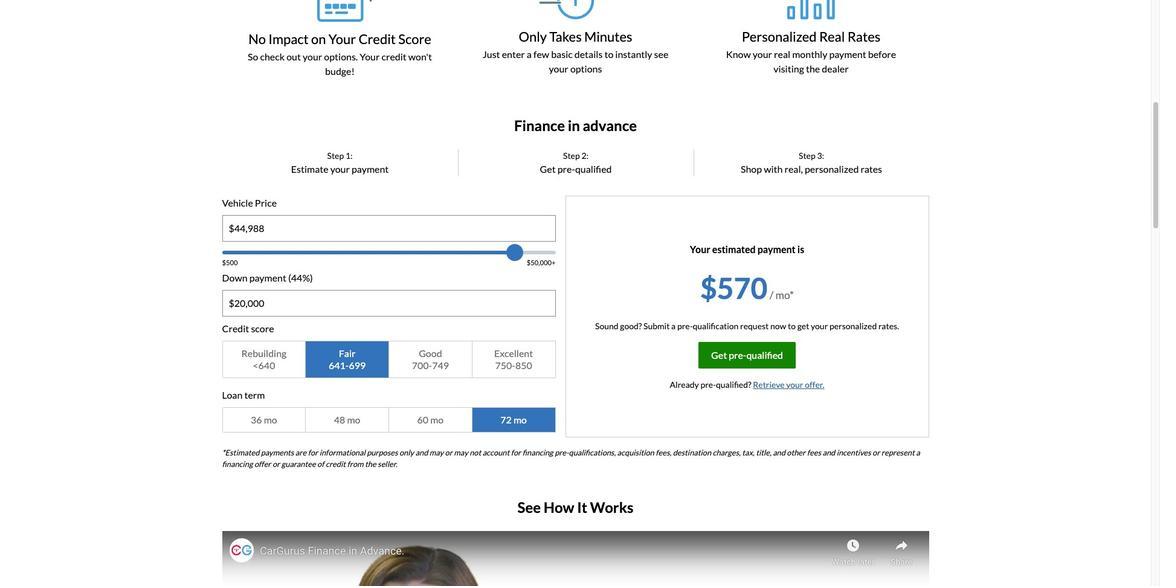 Task type: describe. For each thing, give the bounding box(es) containing it.
check
[[260, 51, 285, 62]]

a inside only takes minutes just enter a few basic details to instantly see your options
[[527, 48, 532, 60]]

1 horizontal spatial or
[[445, 448, 453, 457]]

1 horizontal spatial financing
[[523, 448, 554, 457]]

destination
[[673, 448, 712, 457]]

with
[[764, 163, 783, 175]]

get pre-qualified
[[711, 349, 783, 361]]

enter
[[502, 48, 525, 60]]

step 3: shop with real, personalized rates
[[741, 150, 883, 175]]

1 vertical spatial financing
[[222, 459, 253, 469]]

retrieve your offer. link
[[753, 379, 825, 390]]

$570
[[701, 271, 768, 305]]

pre- inside button
[[729, 349, 747, 361]]

step 1: estimate your payment
[[291, 150, 389, 175]]

so
[[248, 51, 258, 62]]

now
[[771, 321, 787, 331]]

personalized inside step 3: shop with real, personalized rates
[[805, 163, 859, 175]]

3:
[[817, 150, 825, 161]]

payment inside step 1: estimate your payment
[[352, 163, 389, 175]]

submit
[[644, 321, 670, 331]]

good 700-749
[[412, 347, 449, 371]]

it
[[577, 499, 588, 516]]

before
[[869, 48, 897, 60]]

rates
[[848, 28, 881, 44]]

step 2: get pre-qualified
[[540, 150, 612, 175]]

credit score
[[222, 323, 274, 334]]

a inside the *estimated payments are for informational purposes only and may or may not account for financing pre-qualifications, acquisition fees, destination charges, tax, title, and other fees and incentives or represent a financing offer or guarantee of credit from the seller.
[[917, 448, 920, 457]]

see
[[654, 48, 669, 60]]

*estimated
[[222, 448, 260, 457]]

3 and from the left
[[823, 448, 836, 457]]

850
[[516, 359, 532, 371]]

step for payment
[[327, 150, 344, 161]]

Down payment (44%) text field
[[223, 291, 555, 316]]

2:
[[582, 150, 589, 161]]

rebuilding
[[241, 347, 287, 359]]

<640
[[253, 359, 275, 371]]

see
[[518, 499, 541, 516]]

sound
[[595, 321, 619, 331]]

estimated
[[713, 243, 756, 255]]

2 may from the left
[[454, 448, 468, 457]]

real
[[774, 48, 791, 60]]

mo for 36 mo
[[264, 414, 277, 425]]

2 horizontal spatial or
[[873, 448, 880, 457]]

only
[[400, 448, 414, 457]]

good
[[419, 347, 442, 359]]

visiting
[[774, 63, 804, 74]]

0 horizontal spatial or
[[273, 459, 280, 469]]

rates.
[[879, 321, 900, 331]]

not
[[470, 448, 481, 457]]

works
[[590, 499, 634, 516]]

of
[[317, 459, 324, 469]]

incentives
[[837, 448, 871, 457]]

$50,000+
[[527, 259, 556, 266]]

purposes
[[367, 448, 398, 457]]

1 may from the left
[[430, 448, 444, 457]]

credit inside the *estimated payments are for informational purposes only and may or may not account for financing pre-qualifications, acquisition fees, destination charges, tax, title, and other fees and incentives or represent a financing offer or guarantee of credit from the seller.
[[326, 459, 346, 469]]

shop
[[741, 163, 762, 175]]

2 for from the left
[[511, 448, 521, 457]]

qualified inside get pre-qualified button
[[747, 349, 783, 361]]

informational
[[320, 448, 366, 457]]

get inside step 2: get pre-qualified
[[540, 163, 556, 175]]

tax,
[[742, 448, 755, 457]]

fees,
[[656, 448, 672, 457]]

finance
[[514, 117, 565, 134]]

fees
[[807, 448, 822, 457]]

know
[[726, 48, 751, 60]]

pre- right submit
[[678, 321, 693, 331]]

real
[[820, 28, 845, 44]]

already
[[670, 379, 699, 390]]

details
[[575, 48, 603, 60]]

just
[[483, 48, 500, 60]]

real,
[[785, 163, 803, 175]]

few
[[534, 48, 550, 60]]

1 and from the left
[[416, 448, 428, 457]]

score
[[251, 323, 274, 334]]

vehicle
[[222, 197, 253, 208]]

(44%)
[[288, 272, 313, 283]]

score
[[399, 31, 432, 47]]

sound good? submit a pre-qualification request now to get your personalized rates.
[[595, 321, 900, 331]]

*estimated payments are for informational purposes only and may or may not account for financing pre-qualifications, acquisition fees, destination charges, tax, title, and other fees and incentives or represent a financing offer or guarantee of credit from the seller.
[[222, 448, 920, 469]]

request
[[741, 321, 769, 331]]

the inside personalized real rates know your real monthly payment before visiting the dealer
[[806, 63, 820, 74]]

only takes minutes just enter a few basic details to instantly see your options
[[483, 28, 669, 74]]

credit inside no impact on your credit score so check out your options. your credit won't budge!
[[359, 31, 396, 47]]

monthly
[[793, 48, 828, 60]]

fair
[[339, 347, 356, 359]]

pre- inside step 2: get pre-qualified
[[558, 163, 575, 175]]

your left offer. at the bottom of page
[[787, 379, 804, 390]]

account
[[483, 448, 510, 457]]

excellent
[[494, 347, 533, 359]]



Task type: locate. For each thing, give the bounding box(es) containing it.
qualification
[[693, 321, 739, 331]]

for right are at the bottom left
[[308, 448, 318, 457]]

700-
[[412, 359, 432, 371]]

retrieve
[[753, 379, 785, 390]]

options.
[[324, 51, 358, 62]]

or down payments in the bottom of the page
[[273, 459, 280, 469]]

personalized
[[805, 163, 859, 175], [830, 321, 877, 331]]

1 step from the left
[[327, 150, 344, 161]]

your right the options.
[[360, 51, 380, 62]]

from
[[347, 459, 364, 469]]

your inside step 1: estimate your payment
[[330, 163, 350, 175]]

personalized down "3:"
[[805, 163, 859, 175]]

and right title,
[[773, 448, 786, 457]]

4 mo from the left
[[514, 414, 527, 425]]

step inside step 3: shop with real, personalized rates
[[799, 150, 816, 161]]

charges,
[[713, 448, 741, 457]]

your inside only takes minutes just enter a few basic details to instantly see your options
[[549, 63, 569, 74]]

to down minutes
[[605, 48, 614, 60]]

your right get
[[811, 321, 828, 331]]

loan term
[[222, 389, 265, 401]]

dealer
[[822, 63, 849, 74]]

0 horizontal spatial and
[[416, 448, 428, 457]]

are
[[295, 448, 307, 457]]

the
[[806, 63, 820, 74], [365, 459, 376, 469]]

your
[[753, 48, 773, 60], [303, 51, 322, 62], [549, 63, 569, 74], [330, 163, 350, 175], [811, 321, 828, 331], [787, 379, 804, 390]]

may left not at the bottom of the page
[[454, 448, 468, 457]]

credit inside no impact on your credit score so check out your options. your credit won't budge!
[[382, 51, 407, 62]]

your up the options.
[[329, 31, 356, 47]]

for right account at the left of page
[[511, 448, 521, 457]]

step for qualified
[[563, 150, 580, 161]]

1 vertical spatial get
[[711, 349, 727, 361]]

and right the only
[[416, 448, 428, 457]]

payment down 1:
[[352, 163, 389, 175]]

credit down informational
[[326, 459, 346, 469]]

48
[[334, 414, 345, 425]]

0 horizontal spatial may
[[430, 448, 444, 457]]

2 horizontal spatial and
[[823, 448, 836, 457]]

minutes
[[585, 28, 633, 44]]

1 vertical spatial qualified
[[747, 349, 783, 361]]

0 horizontal spatial credit
[[222, 323, 249, 334]]

1 horizontal spatial may
[[454, 448, 468, 457]]

step inside step 2: get pre-qualified
[[563, 150, 580, 161]]

2 horizontal spatial your
[[690, 243, 711, 255]]

2 step from the left
[[563, 150, 580, 161]]

or
[[445, 448, 453, 457], [873, 448, 880, 457], [273, 459, 280, 469]]

acquisition
[[618, 448, 655, 457]]

your right out
[[303, 51, 322, 62]]

1 horizontal spatial credit
[[359, 31, 396, 47]]

get pre-qualified button
[[699, 342, 796, 369]]

2 vertical spatial your
[[690, 243, 711, 255]]

step for real,
[[799, 150, 816, 161]]

budge!
[[325, 65, 355, 77]]

0 horizontal spatial to
[[605, 48, 614, 60]]

a
[[527, 48, 532, 60], [672, 321, 676, 331], [917, 448, 920, 457]]

72
[[501, 414, 512, 425]]

and right fees
[[823, 448, 836, 457]]

offer.
[[805, 379, 825, 390]]

get down finance
[[540, 163, 556, 175]]

on
[[311, 31, 326, 47]]

your down basic
[[549, 63, 569, 74]]

get
[[798, 321, 810, 331]]

other
[[787, 448, 806, 457]]

699
[[349, 359, 366, 371]]

0 vertical spatial your
[[329, 31, 356, 47]]

1 vertical spatial your
[[360, 51, 380, 62]]

guarantee
[[282, 459, 316, 469]]

won't
[[409, 51, 432, 62]]

basic
[[551, 48, 573, 60]]

qualified
[[575, 163, 612, 175], [747, 349, 783, 361]]

pre- right 'already'
[[701, 379, 716, 390]]

or left represent
[[873, 448, 880, 457]]

None text field
[[223, 216, 555, 241]]

pre- inside the *estimated payments are for informational purposes only and may or may not account for financing pre-qualifications, acquisition fees, destination charges, tax, title, and other fees and incentives or represent a financing offer or guarantee of credit from the seller.
[[555, 448, 569, 457]]

qualified down 2:
[[575, 163, 612, 175]]

the down monthly
[[806, 63, 820, 74]]

your left real
[[753, 48, 773, 60]]

only
[[519, 28, 547, 44]]

or left not at the bottom of the page
[[445, 448, 453, 457]]

mo right 36
[[264, 414, 277, 425]]

$500
[[222, 259, 238, 266]]

the right from
[[365, 459, 376, 469]]

payment up dealer
[[830, 48, 867, 60]]

2 vertical spatial a
[[917, 448, 920, 457]]

1 horizontal spatial and
[[773, 448, 786, 457]]

seller.
[[378, 459, 398, 469]]

0 horizontal spatial get
[[540, 163, 556, 175]]

no
[[249, 31, 266, 47]]

payment left is
[[758, 243, 796, 255]]

loan
[[222, 389, 243, 401]]

3 mo from the left
[[431, 414, 444, 425]]

0 vertical spatial credit
[[359, 31, 396, 47]]

for
[[308, 448, 318, 457], [511, 448, 521, 457]]

mo right 60 at the bottom of page
[[431, 414, 444, 425]]

qualified inside step 2: get pre-qualified
[[575, 163, 612, 175]]

3 step from the left
[[799, 150, 816, 161]]

mo for 48 mo
[[347, 414, 361, 425]]

1 vertical spatial credit
[[222, 323, 249, 334]]

financing
[[523, 448, 554, 457], [222, 459, 253, 469]]

1 horizontal spatial the
[[806, 63, 820, 74]]

1 horizontal spatial qualified
[[747, 349, 783, 361]]

0 vertical spatial credit
[[382, 51, 407, 62]]

0 horizontal spatial step
[[327, 150, 344, 161]]

0 vertical spatial a
[[527, 48, 532, 60]]

represent
[[882, 448, 915, 457]]

offer
[[254, 459, 271, 469]]

0 horizontal spatial the
[[365, 459, 376, 469]]

to inside only takes minutes just enter a few basic details to instantly see your options
[[605, 48, 614, 60]]

personalized left rates.
[[830, 321, 877, 331]]

0 vertical spatial financing
[[523, 448, 554, 457]]

0 vertical spatial the
[[806, 63, 820, 74]]

pre- down in
[[558, 163, 575, 175]]

0 horizontal spatial qualified
[[575, 163, 612, 175]]

mo right the 72
[[514, 414, 527, 425]]

credit left won't
[[382, 51, 407, 62]]

step left 1:
[[327, 150, 344, 161]]

1 mo from the left
[[264, 414, 277, 425]]

36 mo
[[251, 414, 277, 425]]

financing down the *estimated in the left bottom of the page
[[222, 459, 253, 469]]

749
[[432, 359, 449, 371]]

your down 1:
[[330, 163, 350, 175]]

payments
[[261, 448, 294, 457]]

out
[[287, 51, 301, 62]]

may right the only
[[430, 448, 444, 457]]

already pre-qualified? retrieve your offer.
[[670, 379, 825, 390]]

0 horizontal spatial your
[[329, 31, 356, 47]]

the inside the *estimated payments are for informational purposes only and may or may not account for financing pre-qualifications, acquisition fees, destination charges, tax, title, and other fees and incentives or represent a financing offer or guarantee of credit from the seller.
[[365, 459, 376, 469]]

60
[[417, 414, 429, 425]]

no impact on your credit score so check out your options. your credit won't budge!
[[248, 31, 432, 77]]

60 mo
[[417, 414, 444, 425]]

1 vertical spatial the
[[365, 459, 376, 469]]

options
[[571, 63, 602, 74]]

step inside step 1: estimate your payment
[[327, 150, 344, 161]]

rebuilding <640
[[241, 347, 287, 371]]

pre- up how
[[555, 448, 569, 457]]

your left estimated on the top right of the page
[[690, 243, 711, 255]]

0 horizontal spatial credit
[[326, 459, 346, 469]]

a right represent
[[917, 448, 920, 457]]

mo for 72 mo
[[514, 414, 527, 425]]

1 vertical spatial personalized
[[830, 321, 877, 331]]

qualifications,
[[569, 448, 616, 457]]

down
[[222, 272, 248, 283]]

your
[[329, 31, 356, 47], [360, 51, 380, 62], [690, 243, 711, 255]]

0 horizontal spatial financing
[[222, 459, 253, 469]]

payment inside personalized real rates know your real monthly payment before visiting the dealer
[[830, 48, 867, 60]]

1 vertical spatial to
[[788, 321, 796, 331]]

takes
[[550, 28, 582, 44]]

mo for 60 mo
[[431, 414, 444, 425]]

pre-
[[558, 163, 575, 175], [678, 321, 693, 331], [729, 349, 747, 361], [701, 379, 716, 390], [555, 448, 569, 457]]

1 horizontal spatial for
[[511, 448, 521, 457]]

get down the qualification
[[711, 349, 727, 361]]

impact
[[269, 31, 309, 47]]

72 mo
[[501, 414, 527, 425]]

1 vertical spatial a
[[672, 321, 676, 331]]

750-
[[495, 359, 516, 371]]

mo
[[264, 414, 277, 425], [347, 414, 361, 425], [431, 414, 444, 425], [514, 414, 527, 425]]

step left 2:
[[563, 150, 580, 161]]

1 for from the left
[[308, 448, 318, 457]]

get inside button
[[711, 349, 727, 361]]

is
[[798, 243, 805, 255]]

mo right 48 in the bottom left of the page
[[347, 414, 361, 425]]

financing down 72 mo
[[523, 448, 554, 457]]

0 vertical spatial get
[[540, 163, 556, 175]]

down payment (44%)
[[222, 272, 313, 283]]

2 mo from the left
[[347, 414, 361, 425]]

0 vertical spatial personalized
[[805, 163, 859, 175]]

0 vertical spatial qualified
[[575, 163, 612, 175]]

personalized real rates know your real monthly payment before visiting the dealer
[[726, 28, 897, 74]]

qualified?
[[716, 379, 752, 390]]

term
[[244, 389, 265, 401]]

2 horizontal spatial step
[[799, 150, 816, 161]]

finance in advance
[[514, 117, 637, 134]]

your inside no impact on your credit score so check out your options. your credit won't budge!
[[303, 51, 322, 62]]

2 horizontal spatial a
[[917, 448, 920, 457]]

0 horizontal spatial for
[[308, 448, 318, 457]]

step left "3:"
[[799, 150, 816, 161]]

2 and from the left
[[773, 448, 786, 457]]

1 horizontal spatial get
[[711, 349, 727, 361]]

1 horizontal spatial step
[[563, 150, 580, 161]]

your inside personalized real rates know your real monthly payment before visiting the dealer
[[753, 48, 773, 60]]

payment left (44%)
[[249, 272, 286, 283]]

mo*
[[776, 289, 794, 301]]

0 vertical spatial to
[[605, 48, 614, 60]]

a left few
[[527, 48, 532, 60]]

step
[[327, 150, 344, 161], [563, 150, 580, 161], [799, 150, 816, 161]]

how
[[544, 499, 575, 516]]

1 horizontal spatial a
[[672, 321, 676, 331]]

vehicle price
[[222, 197, 277, 208]]

1 horizontal spatial to
[[788, 321, 796, 331]]

to left get
[[788, 321, 796, 331]]

a right submit
[[672, 321, 676, 331]]

in
[[568, 117, 580, 134]]

qualified up retrieve
[[747, 349, 783, 361]]

instantly
[[616, 48, 653, 60]]

1 vertical spatial credit
[[326, 459, 346, 469]]

payment
[[830, 48, 867, 60], [352, 163, 389, 175], [758, 243, 796, 255], [249, 272, 286, 283]]

1 horizontal spatial your
[[360, 51, 380, 62]]

pre- up "qualified?" on the right of page
[[729, 349, 747, 361]]

0 horizontal spatial a
[[527, 48, 532, 60]]

1 horizontal spatial credit
[[382, 51, 407, 62]]



Task type: vqa. For each thing, say whether or not it's contained in the screenshot.
'36'
yes



